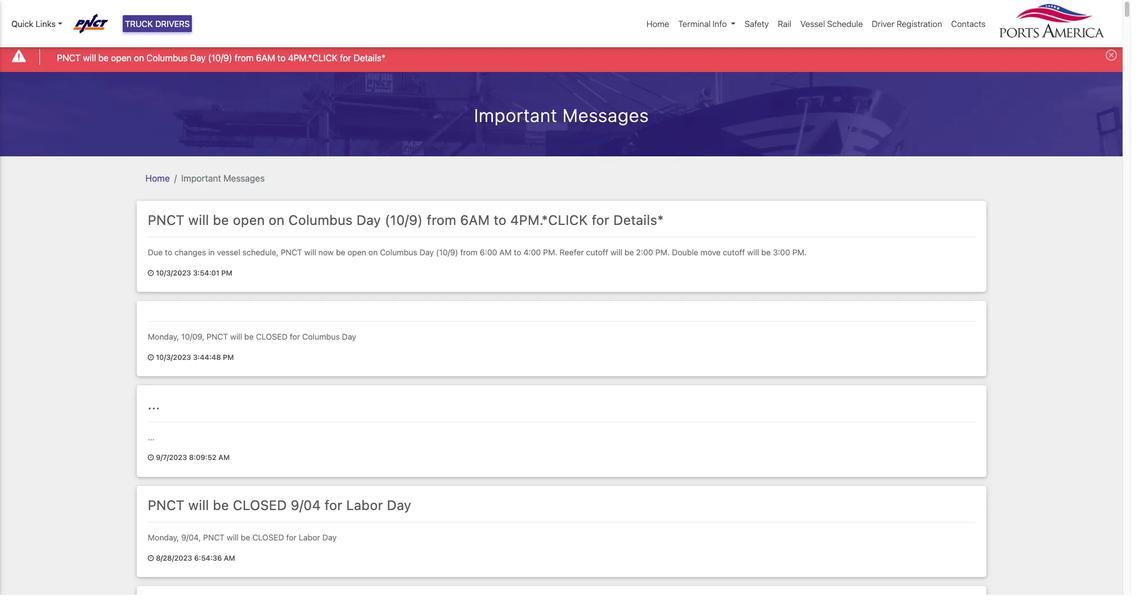 Task type: locate. For each thing, give the bounding box(es) containing it.
pnct up 6:54:36
[[203, 533, 225, 543]]

2:00
[[636, 248, 653, 257]]

10/3/2023 down "10/09,"
[[156, 353, 191, 362]]

0 vertical spatial ...
[[148, 397, 160, 413]]

0 vertical spatial monday,
[[148, 332, 179, 342]]

0 vertical spatial clock o image
[[148, 355, 154, 362]]

0 vertical spatial clock o image
[[148, 270, 154, 277]]

0 vertical spatial pnct will be open on columbus day (10/9) from 6am to 4pm.*click for details*
[[57, 53, 386, 63]]

10/3/2023 down the 'changes'
[[156, 269, 191, 278]]

due
[[148, 248, 163, 257]]

am right the 6:00
[[500, 248, 512, 257]]

close image
[[1106, 50, 1117, 61]]

8/28/2023
[[156, 554, 192, 563]]

1 horizontal spatial from
[[427, 212, 457, 228]]

monday, 9/04, pnct will be closed for labor day
[[148, 533, 337, 543]]

... up the 9/7/2023 8:09:52 am
[[148, 433, 155, 442]]

1 pm. from the left
[[543, 248, 558, 257]]

quick
[[11, 19, 33, 29]]

pnct down quick links 'link' in the left of the page
[[57, 53, 81, 63]]

closed
[[256, 332, 288, 342], [233, 497, 287, 513], [252, 533, 284, 543]]

will inside alert
[[83, 53, 96, 63]]

vessel
[[217, 248, 240, 257]]

1 vertical spatial important
[[181, 173, 221, 183]]

am right 8:09:52 at the left bottom
[[218, 454, 230, 462]]

important messages
[[474, 104, 649, 126], [181, 173, 265, 183]]

4pm.*click inside alert
[[288, 53, 338, 63]]

schedule
[[828, 19, 863, 29]]

pm. right 3:00
[[793, 248, 807, 257]]

open
[[111, 53, 132, 63], [233, 212, 265, 228], [348, 248, 366, 257]]

0 vertical spatial details*
[[354, 53, 386, 63]]

info
[[713, 19, 727, 29]]

0 vertical spatial closed
[[256, 332, 288, 342]]

clock o image left 8/28/2023
[[148, 556, 154, 563]]

messages
[[563, 104, 649, 126], [224, 173, 265, 183]]

pnct will be closed 9/04 for labor day
[[148, 497, 411, 513]]

1 vertical spatial am
[[218, 454, 230, 462]]

1 vertical spatial home
[[146, 173, 170, 183]]

8/28/2023 6:54:36 am
[[154, 554, 235, 563]]

0 horizontal spatial 6am
[[256, 53, 275, 63]]

0 vertical spatial important
[[474, 104, 557, 126]]

2 horizontal spatial pm.
[[793, 248, 807, 257]]

1 vertical spatial from
[[427, 212, 457, 228]]

0 vertical spatial home
[[647, 19, 670, 29]]

0 vertical spatial open
[[111, 53, 132, 63]]

10/3/2023 for 3:44:48
[[156, 353, 191, 362]]

monday, for monday, 10/09, pnct will be closed for columbus day
[[148, 332, 179, 342]]

6:54:36
[[194, 554, 222, 563]]

1 vertical spatial clock o image
[[148, 556, 154, 563]]

open up schedule,
[[233, 212, 265, 228]]

1 horizontal spatial important messages
[[474, 104, 649, 126]]

0 horizontal spatial from
[[235, 53, 254, 63]]

0 horizontal spatial cutoff
[[586, 248, 608, 257]]

0 vertical spatial pm
[[221, 269, 232, 278]]

home link
[[642, 13, 674, 35], [146, 173, 170, 183]]

pm right the 3:44:48
[[223, 353, 234, 362]]

driver registration link
[[868, 13, 947, 35]]

2 horizontal spatial on
[[369, 248, 378, 257]]

driver
[[872, 19, 895, 29]]

clock o image
[[148, 270, 154, 277], [148, 556, 154, 563]]

2 vertical spatial (10/9)
[[436, 248, 458, 257]]

columbus
[[147, 53, 188, 63], [288, 212, 353, 228], [380, 248, 418, 257], [302, 332, 340, 342]]

2 monday, from the top
[[148, 533, 179, 543]]

pm for 10/3/2023 3:54:01 pm
[[221, 269, 232, 278]]

be
[[98, 53, 109, 63], [213, 212, 229, 228], [336, 248, 346, 257], [625, 248, 634, 257], [762, 248, 771, 257], [244, 332, 254, 342], [213, 497, 229, 513], [241, 533, 250, 543]]

1 monday, from the top
[[148, 332, 179, 342]]

clock o image for pnct will be open on columbus day (10/9) from 6am to 4pm.*click for details*
[[148, 270, 154, 277]]

0 horizontal spatial details*
[[354, 53, 386, 63]]

0 vertical spatial (10/9)
[[208, 53, 232, 63]]

will
[[83, 53, 96, 63], [188, 212, 209, 228], [304, 248, 316, 257], [611, 248, 623, 257], [747, 248, 759, 257], [230, 332, 242, 342], [188, 497, 209, 513], [227, 533, 239, 543]]

labor
[[346, 497, 383, 513], [299, 533, 320, 543]]

6:00
[[480, 248, 497, 257]]

2 cutoff from the left
[[723, 248, 745, 257]]

0 vertical spatial on
[[134, 53, 144, 63]]

important
[[474, 104, 557, 126], [181, 173, 221, 183]]

1 10/3/2023 from the top
[[156, 269, 191, 278]]

pnct up the 3:44:48
[[207, 332, 228, 342]]

pm
[[221, 269, 232, 278], [223, 353, 234, 362]]

clock o image left the 3:44:48
[[148, 355, 154, 362]]

for inside alert
[[340, 53, 351, 63]]

1 horizontal spatial cutoff
[[723, 248, 745, 257]]

pm.
[[543, 248, 558, 257], [656, 248, 670, 257], [793, 248, 807, 257]]

2 vertical spatial from
[[460, 248, 478, 257]]

clock o image for pnct will be closed 9/04 for labor day
[[148, 556, 154, 563]]

9/04
[[291, 497, 321, 513]]

1 vertical spatial ...
[[148, 433, 155, 442]]

1 clock o image from the top
[[148, 355, 154, 362]]

to
[[278, 53, 286, 63], [494, 212, 507, 228], [165, 248, 172, 257], [514, 248, 522, 257]]

2 horizontal spatial from
[[460, 248, 478, 257]]

1 vertical spatial 6am
[[460, 212, 490, 228]]

2 clock o image from the top
[[148, 455, 154, 462]]

truck
[[125, 19, 153, 29]]

0 horizontal spatial pm.
[[543, 248, 558, 257]]

(10/9)
[[208, 53, 232, 63], [385, 212, 423, 228], [436, 248, 458, 257]]

1 horizontal spatial pm.
[[656, 248, 670, 257]]

on down truck
[[134, 53, 144, 63]]

now
[[319, 248, 334, 257]]

10/3/2023
[[156, 269, 191, 278], [156, 353, 191, 362]]

1 vertical spatial labor
[[299, 533, 320, 543]]

1 vertical spatial messages
[[224, 173, 265, 183]]

2 vertical spatial am
[[224, 554, 235, 563]]

0 horizontal spatial labor
[[299, 533, 320, 543]]

9/04,
[[181, 533, 201, 543]]

am right 6:54:36
[[224, 554, 235, 563]]

on right the now
[[369, 248, 378, 257]]

open down truck
[[111, 53, 132, 63]]

pnct
[[57, 53, 81, 63], [148, 212, 184, 228], [281, 248, 302, 257], [207, 332, 228, 342], [148, 497, 184, 513], [203, 533, 225, 543]]

truck drivers
[[125, 19, 190, 29]]

home
[[647, 19, 670, 29], [146, 173, 170, 183]]

0 horizontal spatial messages
[[224, 173, 265, 183]]

clock o image
[[148, 355, 154, 362], [148, 455, 154, 462]]

pm right 3:54:01
[[221, 269, 232, 278]]

2 10/3/2023 from the top
[[156, 353, 191, 362]]

links
[[36, 19, 56, 29]]

0 vertical spatial important messages
[[474, 104, 649, 126]]

1 horizontal spatial messages
[[563, 104, 649, 126]]

... up 9/7/2023
[[148, 397, 160, 413]]

0 vertical spatial from
[[235, 53, 254, 63]]

1 vertical spatial pm
[[223, 353, 234, 362]]

closed for columbus
[[256, 332, 288, 342]]

1 cutoff from the left
[[586, 248, 608, 257]]

1 horizontal spatial open
[[233, 212, 265, 228]]

3 pm. from the left
[[793, 248, 807, 257]]

on inside alert
[[134, 53, 144, 63]]

open right the now
[[348, 248, 366, 257]]

6am
[[256, 53, 275, 63], [460, 212, 490, 228]]

pnct will be open on columbus day (10/9) from 6am to 4pm.*click for details*
[[57, 53, 386, 63], [148, 212, 664, 228]]

1 horizontal spatial labor
[[346, 497, 383, 513]]

clock o image down due
[[148, 270, 154, 277]]

am
[[500, 248, 512, 257], [218, 454, 230, 462], [224, 554, 235, 563]]

1 vertical spatial important messages
[[181, 173, 265, 183]]

1 vertical spatial on
[[269, 212, 285, 228]]

safety
[[745, 19, 769, 29]]

1 horizontal spatial (10/9)
[[385, 212, 423, 228]]

from inside pnct will be open on columbus day (10/9) from 6am to 4pm.*click for details* link
[[235, 53, 254, 63]]

2 vertical spatial closed
[[252, 533, 284, 543]]

1 vertical spatial home link
[[146, 173, 170, 183]]

1 horizontal spatial 4pm.*click
[[510, 212, 588, 228]]

1 vertical spatial monday,
[[148, 533, 179, 543]]

pnct will be open on columbus day (10/9) from 6am to 4pm.*click for details* inside alert
[[57, 53, 386, 63]]

details*
[[354, 53, 386, 63], [614, 212, 664, 228]]

terminal
[[679, 19, 711, 29]]

pm. right 2:00
[[656, 248, 670, 257]]

0 horizontal spatial open
[[111, 53, 132, 63]]

0 horizontal spatial important
[[181, 173, 221, 183]]

1 clock o image from the top
[[148, 270, 154, 277]]

reefer
[[560, 248, 584, 257]]

terminal info
[[679, 19, 727, 29]]

on
[[134, 53, 144, 63], [269, 212, 285, 228], [369, 248, 378, 257]]

monday, up 8/28/2023
[[148, 533, 179, 543]]

3:00
[[773, 248, 791, 257]]

1 horizontal spatial important
[[474, 104, 557, 126]]

pnct will be open on columbus day (10/9) from 6am to 4pm.*click for details* link
[[57, 51, 386, 65]]

pnct right schedule,
[[281, 248, 302, 257]]

2 horizontal spatial (10/9)
[[436, 248, 458, 257]]

clock o image left 9/7/2023
[[148, 455, 154, 462]]

pm for 10/3/2023 3:44:48 pm
[[223, 353, 234, 362]]

cutoff
[[586, 248, 608, 257], [723, 248, 745, 257]]

1 horizontal spatial details*
[[614, 212, 664, 228]]

2 vertical spatial open
[[348, 248, 366, 257]]

4:00
[[524, 248, 541, 257]]

truck drivers link
[[123, 15, 192, 32]]

monday, left "10/09,"
[[148, 332, 179, 342]]

1 ... from the top
[[148, 397, 160, 413]]

0 horizontal spatial (10/9)
[[208, 53, 232, 63]]

0 horizontal spatial on
[[134, 53, 144, 63]]

cutoff right move
[[723, 248, 745, 257]]

4pm.*click
[[288, 53, 338, 63], [510, 212, 588, 228]]

...
[[148, 397, 160, 413], [148, 433, 155, 442]]

due to changes in vessel schedule, pnct will now be open on columbus day (10/9) from 6:00 am to 4:00 pm.  reefer cutoff will be 2:00 pm.  double move cutoff will be 3:00 pm.
[[148, 248, 807, 257]]

0 vertical spatial labor
[[346, 497, 383, 513]]

1 vertical spatial 4pm.*click
[[510, 212, 588, 228]]

day
[[190, 53, 206, 63], [357, 212, 381, 228], [420, 248, 434, 257], [342, 332, 356, 342], [387, 497, 411, 513], [322, 533, 337, 543]]

1 horizontal spatial 6am
[[460, 212, 490, 228]]

2 clock o image from the top
[[148, 556, 154, 563]]

vessel schedule link
[[796, 13, 868, 35]]

from
[[235, 53, 254, 63], [427, 212, 457, 228], [460, 248, 478, 257]]

monday,
[[148, 332, 179, 342], [148, 533, 179, 543]]

0 vertical spatial 4pm.*click
[[288, 53, 338, 63]]

0 vertical spatial 6am
[[256, 53, 275, 63]]

for
[[340, 53, 351, 63], [592, 212, 610, 228], [290, 332, 300, 342], [325, 497, 343, 513], [286, 533, 297, 543]]

pm. right 4:00
[[543, 248, 558, 257]]

1 horizontal spatial home link
[[642, 13, 674, 35]]

1 vertical spatial details*
[[614, 212, 664, 228]]

1 vertical spatial clock o image
[[148, 455, 154, 462]]

1 vertical spatial 10/3/2023
[[156, 353, 191, 362]]

cutoff right reefer
[[586, 248, 608, 257]]

10/3/2023 3:44:48 pm
[[154, 353, 234, 362]]

0 horizontal spatial 4pm.*click
[[288, 53, 338, 63]]

rail link
[[774, 13, 796, 35]]

on up schedule,
[[269, 212, 285, 228]]

0 horizontal spatial important messages
[[181, 173, 265, 183]]

0 vertical spatial 10/3/2023
[[156, 269, 191, 278]]



Task type: describe. For each thing, give the bounding box(es) containing it.
move
[[701, 248, 721, 257]]

open inside alert
[[111, 53, 132, 63]]

am for pnct will be closed 9/04 for labor day
[[224, 554, 235, 563]]

0 vertical spatial am
[[500, 248, 512, 257]]

pnct up 9/04,
[[148, 497, 184, 513]]

clock o image for 10/3/2023 3:44:48 pm
[[148, 355, 154, 362]]

terminal info link
[[674, 13, 740, 35]]

safety link
[[740, 13, 774, 35]]

drivers
[[155, 19, 190, 29]]

vessel
[[801, 19, 825, 29]]

pnct will be open on columbus day (10/9) from 6am to 4pm.*click for details* alert
[[0, 41, 1123, 72]]

1 vertical spatial closed
[[233, 497, 287, 513]]

details* inside alert
[[354, 53, 386, 63]]

contacts link
[[947, 13, 991, 35]]

changes
[[175, 248, 206, 257]]

quick links
[[11, 19, 56, 29]]

3:54:01
[[193, 269, 220, 278]]

0 vertical spatial messages
[[563, 104, 649, 126]]

9/7/2023
[[156, 454, 187, 462]]

in
[[208, 248, 215, 257]]

1 horizontal spatial home
[[647, 19, 670, 29]]

am for ...
[[218, 454, 230, 462]]

vessel schedule
[[801, 19, 863, 29]]

1 horizontal spatial on
[[269, 212, 285, 228]]

3:44:48
[[193, 353, 221, 362]]

6am inside alert
[[256, 53, 275, 63]]

0 horizontal spatial home link
[[146, 173, 170, 183]]

1 vertical spatial open
[[233, 212, 265, 228]]

10/3/2023 for 3:54:01
[[156, 269, 191, 278]]

day inside alert
[[190, 53, 206, 63]]

pnct inside alert
[[57, 53, 81, 63]]

0 vertical spatial home link
[[642, 13, 674, 35]]

2 horizontal spatial open
[[348, 248, 366, 257]]

2 pm. from the left
[[656, 248, 670, 257]]

driver registration
[[872, 19, 943, 29]]

columbus inside alert
[[147, 53, 188, 63]]

registration
[[897, 19, 943, 29]]

10/3/2023 3:54:01 pm
[[154, 269, 232, 278]]

0 horizontal spatial home
[[146, 173, 170, 183]]

closed for labor
[[252, 533, 284, 543]]

2 vertical spatial on
[[369, 248, 378, 257]]

to inside alert
[[278, 53, 286, 63]]

clock o image for 9/7/2023 8:09:52 am
[[148, 455, 154, 462]]

monday, for monday, 9/04, pnct will be closed for labor day
[[148, 533, 179, 543]]

rail
[[778, 19, 792, 29]]

1 vertical spatial (10/9)
[[385, 212, 423, 228]]

(10/9) inside alert
[[208, 53, 232, 63]]

pnct up due
[[148, 212, 184, 228]]

10/09,
[[181, 332, 204, 342]]

8:09:52
[[189, 454, 217, 462]]

2 ... from the top
[[148, 433, 155, 442]]

contacts
[[952, 19, 986, 29]]

9/7/2023 8:09:52 am
[[154, 454, 230, 462]]

1 vertical spatial pnct will be open on columbus day (10/9) from 6am to 4pm.*click for details*
[[148, 212, 664, 228]]

monday, 10/09, pnct will be closed for columbus day
[[148, 332, 356, 342]]

quick links link
[[11, 17, 62, 30]]

be inside alert
[[98, 53, 109, 63]]

schedule,
[[243, 248, 279, 257]]

double
[[672, 248, 699, 257]]



Task type: vqa. For each thing, say whether or not it's contained in the screenshot.
1st msc from the bottom
no



